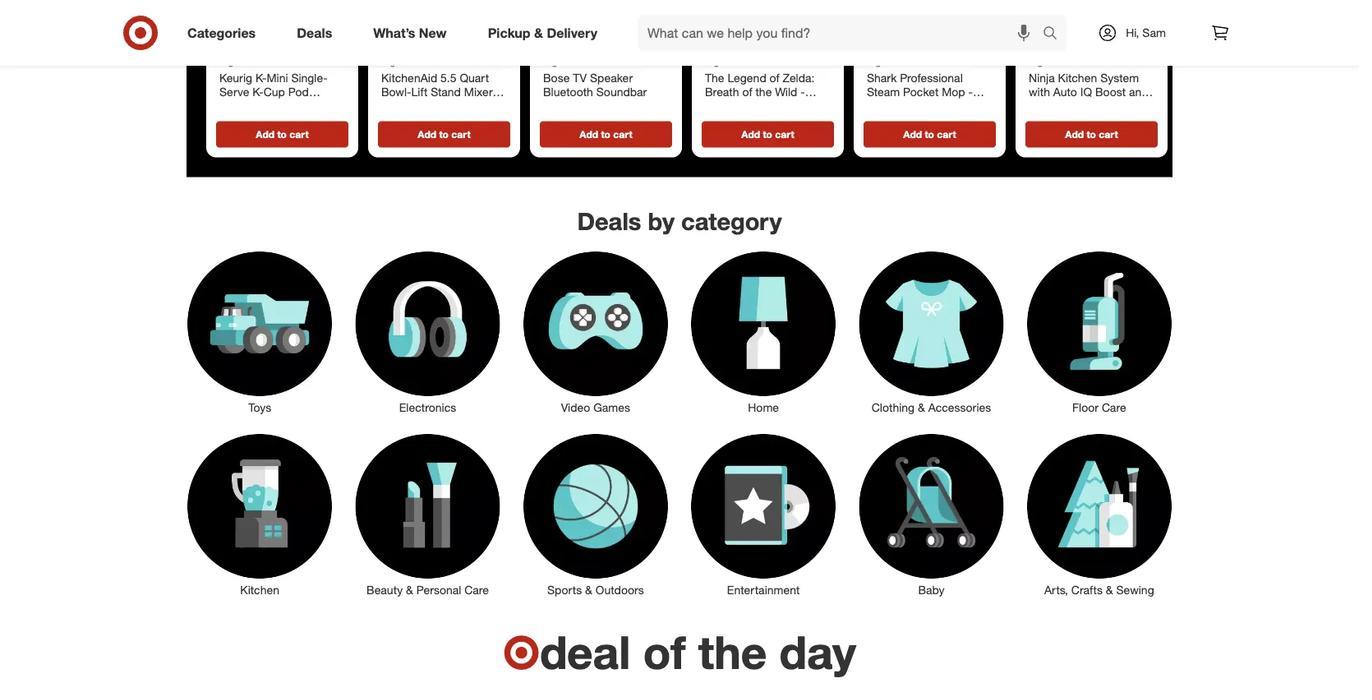 Task type: vqa. For each thing, say whether or not it's contained in the screenshot.
07430
no



Task type: describe. For each thing, give the bounding box(es) containing it.
breath
[[705, 85, 739, 99]]

to for kitchenaid 5.5 quart bowl-lift stand mixer - ksm55 - ice
[[439, 128, 449, 141]]

system
[[1101, 70, 1140, 85]]

0 horizontal spatial of
[[643, 625, 686, 680]]

lift
[[411, 85, 428, 99]]

cart for bose tv speaker bluetooth soundbar
[[613, 128, 633, 141]]

electronics link
[[344, 248, 512, 416]]

& right crafts
[[1106, 583, 1114, 597]]

to for shark professional steam pocket mop - s3601
[[925, 128, 935, 141]]

sale for shark
[[922, 55, 941, 67]]

add for ninja kitchen system with auto iq boost and 7-speed blender
[[1066, 128, 1084, 141]]

to for bose tv speaker bluetooth soundbar
[[601, 128, 611, 141]]

add to cart for shark professional steam pocket mop - s3601
[[904, 128, 957, 141]]

sports & outdoors
[[547, 583, 644, 597]]

pickup & delivery link
[[474, 15, 618, 51]]

sports
[[547, 583, 582, 597]]

games
[[594, 400, 630, 415]]

pickup & delivery
[[488, 25, 598, 41]]

$49.99
[[219, 40, 254, 55]]

ice
[[430, 99, 445, 114]]

new
[[419, 25, 447, 41]]

oasis
[[300, 99, 329, 114]]

mixer
[[464, 85, 493, 99]]

steam
[[867, 85, 900, 99]]

cart for kitchenaid 5.5 quart bowl-lift stand mixer - ksm55 - ice
[[452, 128, 471, 141]]

reg for $249.99
[[381, 55, 396, 67]]

add to cart for keurig k-mini single- serve k-cup pod coffee maker - oasis
[[256, 128, 309, 141]]

- left ice
[[422, 99, 427, 114]]

2 horizontal spatial of
[[770, 70, 780, 85]]

cup
[[264, 85, 285, 99]]

delivery
[[547, 25, 598, 41]]

outdoors
[[596, 583, 644, 597]]

maker
[[257, 99, 289, 114]]

to for keurig k-mini single- serve k-cup pod coffee maker - oasis
[[277, 128, 287, 141]]

& for clothing
[[918, 400, 925, 415]]

ksm55
[[381, 99, 419, 114]]

speed
[[1040, 99, 1074, 114]]

ninja
[[1029, 70, 1055, 85]]

speaker
[[590, 70, 633, 85]]

add to cart button for shark professional steam pocket mop - s3601
[[864, 121, 996, 148]]

$199.99
[[1046, 55, 1081, 67]]

to for ninja kitchen system with auto iq boost and 7-speed blender
[[1087, 128, 1097, 141]]

reg for $39.99
[[705, 55, 720, 67]]

mini
[[267, 70, 288, 85]]

hi,
[[1126, 25, 1140, 40]]

what's new
[[373, 25, 447, 41]]

zelda:
[[783, 70, 815, 85]]

$39.99 reg $59.99 sale the legend of zelda: breath of the wild - nintendo switch
[[705, 40, 815, 114]]

- right mixer
[[496, 85, 501, 99]]

- inside $39.99 reg $59.99 sale the legend of zelda: breath of the wild - nintendo switch
[[801, 85, 805, 99]]

add to cart for kitchenaid 5.5 quart bowl-lift stand mixer - ksm55 - ice
[[418, 128, 471, 141]]

by
[[648, 207, 675, 236]]

add to cart button for ninja kitchen system with auto iq boost and 7-speed blender
[[1026, 121, 1158, 148]]

bluetooth
[[543, 85, 593, 99]]

professional
[[900, 70, 963, 85]]

beauty & personal care link
[[344, 431, 512, 598]]

toys
[[248, 400, 271, 415]]

& for sports
[[585, 583, 593, 597]]

$49.99 reg $89.99 sale keurig k-mini single- serve k-cup pod coffee maker - oasis
[[219, 40, 329, 114]]

$39.99
[[705, 40, 740, 55]]

add to cart for the legend of zelda: breath of the wild - nintendo switch
[[742, 128, 795, 141]]

cart for shark professional steam pocket mop - s3601
[[937, 128, 957, 141]]

deals for deals
[[297, 25, 332, 41]]

sewing
[[1117, 583, 1155, 597]]

0 horizontal spatial kitchen
[[240, 583, 280, 597]]

soundbar
[[597, 85, 647, 99]]

home
[[748, 400, 779, 415]]

categories
[[187, 25, 256, 41]]

What can we help you find? suggestions appear below search field
[[638, 15, 1047, 51]]

reg $279.99 sale
[[543, 55, 618, 67]]

serve
[[219, 85, 249, 99]]

k- down $89.99
[[256, 70, 267, 85]]

quart
[[460, 70, 489, 85]]

accessories
[[929, 400, 992, 415]]

$99.99 reg $199.99 sale ninja kitchen system with auto iq boost and 7-speed blender
[[1029, 40, 1149, 114]]

& for pickup
[[534, 25, 543, 41]]

kitchenaid
[[381, 70, 437, 85]]

the
[[705, 70, 725, 85]]

search button
[[1036, 15, 1075, 54]]

categories link
[[173, 15, 276, 51]]

pocket
[[903, 85, 939, 99]]

arts,
[[1045, 583, 1069, 597]]

$59.99 inside $59.99 reg $109.99 sale shark professional steam pocket mop - s3601
[[867, 40, 902, 55]]

$449.99
[[399, 55, 434, 67]]

pod
[[288, 85, 309, 99]]

sale for ninja
[[1084, 55, 1103, 67]]

reg for $59.99
[[867, 55, 882, 67]]

to for the legend of zelda: breath of the wild - nintendo switch
[[763, 128, 773, 141]]

tv
[[573, 70, 587, 85]]

auto
[[1054, 85, 1078, 99]]



Task type: locate. For each thing, give the bounding box(es) containing it.
deals up single-
[[297, 25, 332, 41]]

6 add from the left
[[1066, 128, 1084, 141]]

3 reg from the left
[[543, 55, 558, 67]]

sale up mini
[[269, 55, 288, 67]]

sale up speaker
[[598, 55, 618, 67]]

$59.99 up legend
[[722, 55, 752, 67]]

add down "bluetooth"
[[580, 128, 599, 141]]

1 to from the left
[[277, 128, 287, 141]]

add down pocket
[[904, 128, 922, 141]]

add to cart button for bose tv speaker bluetooth soundbar
[[540, 121, 672, 148]]

sale right $199.99
[[1084, 55, 1103, 67]]

reg for $99.99
[[1029, 55, 1044, 67]]

add down ice
[[418, 128, 437, 141]]

$59.99
[[867, 40, 902, 55], [722, 55, 752, 67]]

k- right serve
[[253, 85, 264, 99]]

hi, sam
[[1126, 25, 1166, 40]]

add to cart for ninja kitchen system with auto iq boost and 7-speed blender
[[1066, 128, 1119, 141]]

6 reg from the left
[[1029, 55, 1044, 67]]

6 cart from the left
[[1099, 128, 1119, 141]]

$99.99
[[1029, 40, 1064, 55]]

& inside 'link'
[[406, 583, 413, 597]]

entertainment
[[727, 583, 800, 597]]

kitchen inside $99.99 reg $199.99 sale ninja kitchen system with auto iq boost and 7-speed blender
[[1058, 70, 1098, 85]]

reg inside $49.99 reg $89.99 sale keurig k-mini single- serve k-cup pod coffee maker - oasis
[[219, 55, 234, 67]]

3 sale from the left
[[598, 55, 618, 67]]

bowl-
[[381, 85, 411, 99]]

arts, crafts & sewing link
[[1016, 431, 1184, 598]]

5 sale from the left
[[922, 55, 941, 67]]

the
[[756, 85, 772, 99], [699, 625, 767, 680]]

sale up professional
[[922, 55, 941, 67]]

5 add to cart from the left
[[904, 128, 957, 141]]

bose tv speaker bluetooth soundbar
[[543, 70, 647, 99]]

sale for the
[[755, 55, 774, 67]]

care right personal
[[465, 583, 489, 597]]

$89.99
[[237, 55, 266, 67]]

5 add from the left
[[904, 128, 922, 141]]

6 add to cart button from the left
[[1026, 121, 1158, 148]]

to down ice
[[439, 128, 449, 141]]

- inside $59.99 reg $109.99 sale shark professional steam pocket mop - s3601
[[969, 85, 973, 99]]

1 add to cart button from the left
[[216, 121, 349, 148]]

add to cart down ice
[[418, 128, 471, 141]]

beauty & personal care
[[367, 583, 489, 597]]

keurig
[[219, 70, 252, 85]]

1 horizontal spatial care
[[1102, 400, 1127, 415]]

the left 'wild'
[[756, 85, 772, 99]]

0 vertical spatial deals
[[297, 25, 332, 41]]

7-
[[1029, 99, 1040, 114]]

4 add to cart button from the left
[[702, 121, 834, 148]]

switch
[[756, 99, 791, 114]]

cart down stand
[[452, 128, 471, 141]]

- inside $49.99 reg $89.99 sale keurig k-mini single- serve k-cup pod coffee maker - oasis
[[292, 99, 297, 114]]

- left "oasis"
[[292, 99, 297, 114]]

& right sports
[[585, 583, 593, 597]]

clothing & accessories
[[872, 400, 992, 415]]

2 reg from the left
[[381, 55, 396, 67]]

add to cart down switch
[[742, 128, 795, 141]]

coffee
[[219, 99, 254, 114]]

$59.99 up 'shark'
[[867, 40, 902, 55]]

sale inside $49.99 reg $89.99 sale keurig k-mini single- serve k-cup pod coffee maker - oasis
[[269, 55, 288, 67]]

cart for keurig k-mini single- serve k-cup pod coffee maker - oasis
[[290, 128, 309, 141]]

$279.99
[[561, 55, 596, 67]]

stand
[[431, 85, 461, 99]]

add to cart button down maker
[[216, 121, 349, 148]]

3 add from the left
[[580, 128, 599, 141]]

carousel region
[[187, 0, 1173, 194]]

add to cart button for keurig k-mini single- serve k-cup pod coffee maker - oasis
[[216, 121, 349, 148]]

1 horizontal spatial kitchen
[[1058, 70, 1098, 85]]

video
[[561, 400, 590, 415]]

add to cart button down pocket
[[864, 121, 996, 148]]

1 sale from the left
[[269, 55, 288, 67]]

6 sale from the left
[[1084, 55, 1103, 67]]

& right pickup
[[534, 25, 543, 41]]

reg inside $59.99 reg $109.99 sale shark professional steam pocket mop - s3601
[[867, 55, 882, 67]]

reg up ninja
[[1029, 55, 1044, 67]]

sale for keurig
[[269, 55, 288, 67]]

add to cart down soundbar
[[580, 128, 633, 141]]

$59.99 inside $39.99 reg $59.99 sale the legend of zelda: breath of the wild - nintendo switch
[[722, 55, 752, 67]]

cart down "oasis"
[[290, 128, 309, 141]]

sale for kitchenaid
[[436, 55, 456, 67]]

to down soundbar
[[601, 128, 611, 141]]

add down maker
[[256, 128, 275, 141]]

add to cart down pocket
[[904, 128, 957, 141]]

floor care
[[1073, 400, 1127, 415]]

of left zelda:
[[770, 70, 780, 85]]

$249.99
[[381, 40, 422, 55]]

reg inside '$249.99 reg $449.99 sale kitchenaid 5.5 quart bowl-lift stand mixer - ksm55 - ice'
[[381, 55, 396, 67]]

add
[[256, 128, 275, 141], [418, 128, 437, 141], [580, 128, 599, 141], [742, 128, 760, 141], [904, 128, 922, 141], [1066, 128, 1084, 141]]

3 to from the left
[[601, 128, 611, 141]]

personal
[[417, 583, 461, 597]]

reg up the
[[705, 55, 720, 67]]

2 add to cart from the left
[[418, 128, 471, 141]]

floor care link
[[1016, 248, 1184, 416]]

4 cart from the left
[[775, 128, 795, 141]]

add for kitchenaid 5.5 quart bowl-lift stand mixer - ksm55 - ice
[[418, 128, 437, 141]]

3 add to cart button from the left
[[540, 121, 672, 148]]

add to cart button down switch
[[702, 121, 834, 148]]

sale inside '$249.99 reg $449.99 sale kitchenaid 5.5 quart bowl-lift stand mixer - ksm55 - ice'
[[436, 55, 456, 67]]

reg for $49.99
[[219, 55, 234, 67]]

add to cart button for the legend of zelda: breath of the wild - nintendo switch
[[702, 121, 834, 148]]

deals link
[[283, 15, 353, 51]]

4 sale from the left
[[755, 55, 774, 67]]

sale inside $99.99 reg $199.99 sale ninja kitchen system with auto iq boost and 7-speed blender
[[1084, 55, 1103, 67]]

reg up bose at the top of page
[[543, 55, 558, 67]]

4 add to cart from the left
[[742, 128, 795, 141]]

clothing
[[872, 400, 915, 415]]

bose
[[543, 70, 570, 85]]

reg up kitchenaid
[[381, 55, 396, 67]]

4 to from the left
[[763, 128, 773, 141]]

home link
[[680, 248, 848, 416]]

cart for the legend of zelda: breath of the wild - nintendo switch
[[775, 128, 795, 141]]

reg up keurig
[[219, 55, 234, 67]]

0 vertical spatial care
[[1102, 400, 1127, 415]]

to down maker
[[277, 128, 287, 141]]

reg inside $39.99 reg $59.99 sale the legend of zelda: breath of the wild - nintendo switch
[[705, 55, 720, 67]]

mop
[[942, 85, 966, 99]]

care inside beauty & personal care 'link'
[[465, 583, 489, 597]]

sale up '5.5' at the left
[[436, 55, 456, 67]]

deal
[[540, 625, 631, 680]]

0 vertical spatial kitchen
[[1058, 70, 1098, 85]]

cart down switch
[[775, 128, 795, 141]]

wild
[[775, 85, 798, 99]]

add for the legend of zelda: breath of the wild - nintendo switch
[[742, 128, 760, 141]]

reg up 'shark'
[[867, 55, 882, 67]]

cart down blender
[[1099, 128, 1119, 141]]

add for keurig k-mini single- serve k-cup pod coffee maker - oasis
[[256, 128, 275, 141]]

add down switch
[[742, 128, 760, 141]]

0 horizontal spatial care
[[465, 583, 489, 597]]

legend
[[728, 70, 767, 85]]

3 cart from the left
[[613, 128, 633, 141]]

of down outdoors at the bottom left
[[643, 625, 686, 680]]

0 horizontal spatial deals
[[297, 25, 332, 41]]

- right 'wild'
[[801, 85, 805, 99]]

day
[[780, 625, 856, 680]]

what's
[[373, 25, 415, 41]]

what's new link
[[359, 15, 467, 51]]

$249.99 reg $449.99 sale kitchenaid 5.5 quart bowl-lift stand mixer - ksm55 - ice
[[381, 40, 501, 114]]

to down switch
[[763, 128, 773, 141]]

6 to from the left
[[1087, 128, 1097, 141]]

of right breath
[[743, 85, 753, 99]]

add down speed
[[1066, 128, 1084, 141]]

cart down mop
[[937, 128, 957, 141]]

1 horizontal spatial of
[[743, 85, 753, 99]]

to
[[277, 128, 287, 141], [439, 128, 449, 141], [601, 128, 611, 141], [763, 128, 773, 141], [925, 128, 935, 141], [1087, 128, 1097, 141]]

1 vertical spatial deals
[[577, 207, 642, 236]]

2 add from the left
[[418, 128, 437, 141]]

1 add to cart from the left
[[256, 128, 309, 141]]

nintendo
[[705, 99, 752, 114]]

1 horizontal spatial deals
[[577, 207, 642, 236]]

5 to from the left
[[925, 128, 935, 141]]

1 add from the left
[[256, 128, 275, 141]]

5 cart from the left
[[937, 128, 957, 141]]

5 reg from the left
[[867, 55, 882, 67]]

5.5
[[441, 70, 457, 85]]

search
[[1036, 26, 1075, 42]]

cart for ninja kitchen system with auto iq boost and 7-speed blender
[[1099, 128, 1119, 141]]

sale inside $59.99 reg $109.99 sale shark professional steam pocket mop - s3601
[[922, 55, 941, 67]]

baby
[[919, 583, 945, 597]]

4 reg from the left
[[705, 55, 720, 67]]

add to cart down maker
[[256, 128, 309, 141]]

sam
[[1143, 25, 1166, 40]]

blender
[[1077, 99, 1118, 114]]

shark
[[867, 70, 897, 85]]

with
[[1029, 85, 1050, 99]]

care right the floor
[[1102, 400, 1127, 415]]

& for beauty
[[406, 583, 413, 597]]

add to cart button for kitchenaid 5.5 quart bowl-lift stand mixer - ksm55 - ice
[[378, 121, 510, 148]]

crafts
[[1072, 583, 1103, 597]]

1 cart from the left
[[290, 128, 309, 141]]

floor
[[1073, 400, 1099, 415]]

4 add from the left
[[742, 128, 760, 141]]

1 vertical spatial the
[[699, 625, 767, 680]]

& right 'clothing'
[[918, 400, 925, 415]]

clothing & accessories link
[[848, 248, 1016, 416]]

2 sale from the left
[[436, 55, 456, 67]]

cart
[[290, 128, 309, 141], [452, 128, 471, 141], [613, 128, 633, 141], [775, 128, 795, 141], [937, 128, 957, 141], [1099, 128, 1119, 141]]

the inside $39.99 reg $59.99 sale the legend of zelda: breath of the wild - nintendo switch
[[756, 85, 772, 99]]

add to cart for bose tv speaker bluetooth soundbar
[[580, 128, 633, 141]]

add to cart button down ice
[[378, 121, 510, 148]]

- right mop
[[969, 85, 973, 99]]

0 horizontal spatial $59.99
[[722, 55, 752, 67]]

reg inside $99.99 reg $199.99 sale ninja kitchen system with auto iq boost and 7-speed blender
[[1029, 55, 1044, 67]]

6 add to cart from the left
[[1066, 128, 1119, 141]]

sale inside $39.99 reg $59.99 sale the legend of zelda: breath of the wild - nintendo switch
[[755, 55, 774, 67]]

beauty
[[367, 583, 403, 597]]

iq
[[1081, 85, 1093, 99]]

arts, crafts & sewing
[[1045, 583, 1155, 597]]

0 vertical spatial the
[[756, 85, 772, 99]]

1 horizontal spatial $59.99
[[867, 40, 902, 55]]

2 to from the left
[[439, 128, 449, 141]]

k-
[[256, 70, 267, 85], [253, 85, 264, 99]]

1 vertical spatial kitchen
[[240, 583, 280, 597]]

3 add to cart from the left
[[580, 128, 633, 141]]

to down pocket
[[925, 128, 935, 141]]

the down entertainment
[[699, 625, 767, 680]]

¬ deal of the day
[[503, 625, 856, 680]]

add for bose tv speaker bluetooth soundbar
[[580, 128, 599, 141]]

kitchen link
[[176, 431, 344, 598]]

add to cart button
[[216, 121, 349, 148], [378, 121, 510, 148], [540, 121, 672, 148], [702, 121, 834, 148], [864, 121, 996, 148], [1026, 121, 1158, 148]]

deals left the by
[[577, 207, 642, 236]]

deals for deals by category
[[577, 207, 642, 236]]

cart down soundbar
[[613, 128, 633, 141]]

single-
[[291, 70, 328, 85]]

5 add to cart button from the left
[[864, 121, 996, 148]]

1 vertical spatial care
[[465, 583, 489, 597]]

& right beauty
[[406, 583, 413, 597]]

¬
[[503, 625, 540, 680]]

s3601
[[867, 99, 900, 114]]

to down blender
[[1087, 128, 1097, 141]]

sale up legend
[[755, 55, 774, 67]]

add for shark professional steam pocket mop - s3601
[[904, 128, 922, 141]]

-
[[496, 85, 501, 99], [801, 85, 805, 99], [969, 85, 973, 99], [292, 99, 297, 114], [422, 99, 427, 114]]

2 cart from the left
[[452, 128, 471, 141]]

category
[[681, 207, 782, 236]]

add to cart button down blender
[[1026, 121, 1158, 148]]

care inside floor care link
[[1102, 400, 1127, 415]]

deals
[[297, 25, 332, 41], [577, 207, 642, 236]]

toys link
[[176, 248, 344, 416]]

$109.99
[[884, 55, 919, 67]]

2 add to cart button from the left
[[378, 121, 510, 148]]

1 reg from the left
[[219, 55, 234, 67]]

reg
[[219, 55, 234, 67], [381, 55, 396, 67], [543, 55, 558, 67], [705, 55, 720, 67], [867, 55, 882, 67], [1029, 55, 1044, 67]]

add to cart down blender
[[1066, 128, 1119, 141]]

pickup
[[488, 25, 531, 41]]

electronics
[[399, 400, 456, 415]]

sports & outdoors link
[[512, 431, 680, 598]]

add to cart button down soundbar
[[540, 121, 672, 148]]



